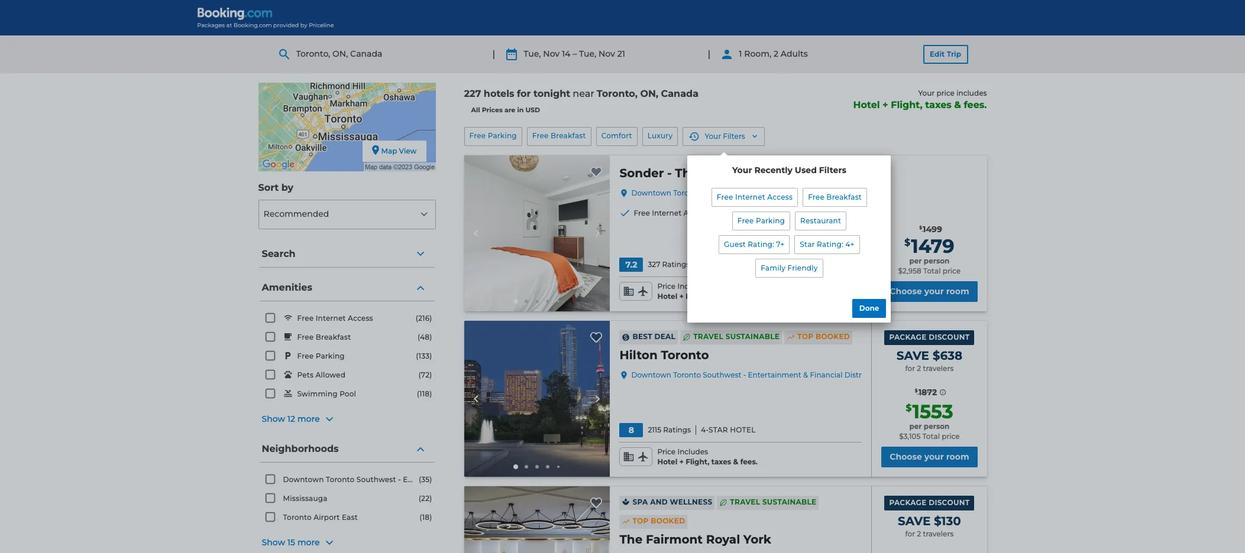 Task type: vqa. For each thing, say whether or not it's contained in the screenshot.
rightmost "taxes"
no



Task type: locate. For each thing, give the bounding box(es) containing it.
2 choose your room from the top
[[890, 452, 969, 463]]

1 horizontal spatial canada
[[661, 88, 699, 99]]

0 vertical spatial sustainable
[[726, 333, 780, 342]]

fees.
[[964, 99, 987, 110], [741, 292, 758, 301], [741, 458, 758, 467]]

neighborhoods button
[[259, 437, 435, 463]]

your down $ 1553 per person $3,105 total price
[[925, 452, 944, 463]]

your down edit
[[919, 89, 935, 97]]

| for 1 room, 2 adults
[[708, 48, 711, 60]]

discount up $638
[[929, 333, 970, 342]]

-
[[667, 166, 672, 180], [726, 189, 729, 197], [743, 371, 746, 380], [398, 476, 401, 485]]

2 photo carousel region from the top
[[464, 321, 610, 477]]

3-
[[700, 260, 707, 269]]

4+
[[846, 240, 855, 249]]

choose down $3,105 in the right of the page
[[890, 452, 922, 463]]

1 vertical spatial the
[[620, 533, 643, 547]]

done button
[[852, 300, 887, 319]]

2 choose your room button from the top
[[882, 447, 978, 468]]

1 horizontal spatial free breakfast
[[532, 132, 586, 140]]

2
[[774, 49, 779, 59], [917, 364, 921, 373], [917, 530, 921, 539]]

1 choose from the top
[[890, 286, 922, 297]]

fees. for for 2 travelers
[[741, 458, 758, 467]]

4-
[[701, 426, 709, 435]]

2 horizontal spatial free breakfast
[[808, 193, 862, 202]]

southwest
[[703, 371, 742, 380], [357, 476, 396, 485]]

1 vertical spatial price
[[943, 267, 961, 276]]

2 sign in to save image from the top
[[590, 332, 602, 347]]

filters
[[723, 132, 745, 141], [819, 165, 847, 176]]

taxes down 3-star hotel
[[712, 292, 731, 301]]

package
[[889, 333, 927, 342], [889, 499, 927, 507]]

1 vertical spatial access
[[684, 209, 709, 218]]

price down 2115 ratings
[[658, 448, 676, 457]]

free breakfast inside your recently used filters list box
[[808, 193, 862, 202]]

go to image #1 image left go to image #4
[[514, 299, 518, 304]]

|
[[493, 48, 495, 60], [708, 48, 711, 60]]

2 package from the top
[[889, 499, 927, 507]]

- left (35) on the bottom of the page
[[398, 476, 401, 485]]

includes
[[678, 282, 708, 291], [678, 448, 708, 457]]

rating: left 4+
[[817, 240, 844, 249]]

2 vertical spatial access
[[348, 314, 373, 323]]

2 down 'save $130'
[[917, 530, 921, 539]]

1 vertical spatial choose
[[890, 452, 922, 463]]

1 vertical spatial star
[[707, 260, 726, 269]]

2 vertical spatial price
[[942, 432, 960, 441]]

2 vertical spatial free breakfast
[[297, 333, 351, 342]]

2 for 2 travelers from the top
[[905, 530, 954, 539]]

1 horizontal spatial access
[[684, 209, 709, 218]]

1 discount from the top
[[929, 333, 970, 342]]

2 your from the top
[[925, 452, 944, 463]]

access down amenities dropdown button
[[348, 314, 373, 323]]

227 hotels for tonight near toronto, on, canada
[[464, 88, 699, 99]]

breakfast up allowed
[[316, 333, 351, 342]]

7+
[[776, 240, 785, 249]]

0 horizontal spatial tue,
[[524, 49, 541, 59]]

in
[[517, 106, 524, 114]]

1 vertical spatial photo carousel region
[[464, 321, 610, 477]]

toronto airport east
[[283, 514, 358, 522]]

go to image #5 image for 8
[[557, 466, 560, 468]]

1 per from the top
[[910, 257, 922, 266]]

0 vertical spatial discount
[[929, 333, 970, 342]]

show for neighborhoods
[[262, 538, 285, 549]]

1 travelers from the top
[[923, 364, 954, 373]]

1 go to image #5 image from the top
[[557, 300, 560, 303]]

$ 1499 $ 1479 per person $2,958 total price
[[898, 224, 961, 276]]

access down recently
[[768, 193, 793, 202]]

travelers down save $638
[[923, 364, 954, 373]]

1 more from the top
[[297, 414, 320, 425]]

0 horizontal spatial free breakfast
[[297, 333, 351, 342]]

rating: left 7+
[[748, 240, 774, 249]]

allowed
[[316, 371, 346, 380]]

go to image #3 image right go to image #2 on the bottom left
[[535, 465, 539, 469]]

for for save $130
[[905, 530, 915, 539]]

toronto down sonder - the wellesley on the top of the page
[[673, 189, 701, 197]]

access
[[768, 193, 793, 202], [684, 209, 709, 218], [348, 314, 373, 323]]

downtown up the mississauga
[[283, 476, 324, 485]]

2 travelers from the top
[[923, 530, 954, 539]]

mississauga
[[283, 495, 328, 503]]

go to image #5 image
[[557, 300, 560, 303], [557, 466, 560, 468]]

327 ratings
[[648, 260, 690, 269]]

1 sign in to save image from the top
[[590, 167, 602, 182]]

2 price from the top
[[658, 448, 676, 457]]

show inside button
[[262, 414, 285, 425]]

$ left 1499
[[919, 225, 922, 231]]

nov left 14
[[543, 49, 560, 59]]

2 rating: from the left
[[817, 240, 844, 249]]

2 choose from the top
[[890, 452, 922, 463]]

per up the $2,958
[[910, 257, 922, 266]]

downtown for (22)
[[283, 476, 324, 485]]

booked for toronto
[[816, 333, 850, 342]]

ratings right 327
[[662, 260, 690, 269]]

price down 327 ratings
[[658, 282, 676, 291]]

sort by
[[258, 182, 294, 193]]

choose your room button down the $2,958
[[882, 281, 978, 302]]

toronto,
[[296, 49, 330, 59], [597, 88, 638, 99]]

1 show from the top
[[262, 414, 285, 425]]

flight, for 1499
[[686, 292, 710, 301]]

choose your room button down $3,105 in the right of the page
[[882, 447, 978, 468]]

booking.com packages image
[[197, 7, 335, 28]]

trip
[[947, 50, 961, 59]]

pets allowed
[[297, 371, 346, 380]]

more right '15' at the bottom of the page
[[297, 538, 320, 549]]

breakfast up restaurant
[[827, 193, 862, 202]]

the inside 'element'
[[620, 533, 643, 547]]

sign in to save image
[[590, 498, 602, 513]]

choose your room down $3,105 in the right of the page
[[890, 452, 969, 463]]

free breakfast up pets allowed
[[297, 333, 351, 342]]

flight, for for 2 travelers
[[686, 458, 710, 467]]

discount up "$130"
[[929, 499, 970, 507]]

flight, inside your price includes hotel + flight, taxes & fees.
[[891, 99, 923, 110]]

| up hotels
[[493, 48, 495, 60]]

star up friendly
[[800, 240, 815, 249]]

choose your room for 1553
[[890, 452, 969, 463]]

1 photo carousel region from the top
[[464, 155, 610, 312]]

your recently used filters
[[732, 165, 847, 176]]

1 for 2 travelers from the top
[[905, 364, 954, 373]]

downtown down sonder
[[632, 189, 671, 197]]

2 horizontal spatial breakfast
[[827, 193, 862, 202]]

more right 12 in the left of the page
[[297, 414, 320, 425]]

spa and wellness
[[633, 498, 713, 507]]

1 tue, from the left
[[524, 49, 541, 59]]

1872
[[919, 388, 937, 398]]

internet down downtown toronto north - yorkville
[[652, 209, 682, 218]]

$ left 1553
[[906, 403, 912, 414]]

+
[[883, 99, 888, 110], [680, 292, 684, 301], [680, 458, 684, 467]]

sign in to save image down comfort on the top
[[590, 167, 602, 182]]

2 per from the top
[[910, 423, 922, 431]]

price down 1479
[[943, 267, 961, 276]]

0 horizontal spatial downtown toronto southwest - entertainment & financial districts
[[283, 476, 534, 485]]

2 package discount from the top
[[889, 499, 970, 507]]

price inside $ 1553 per person $3,105 total price
[[942, 432, 960, 441]]

show left '15' at the bottom of the page
[[262, 538, 285, 549]]

2 vertical spatial star
[[709, 426, 728, 435]]

1 vertical spatial sign in to save image
[[590, 332, 602, 347]]

person down 1872
[[924, 423, 950, 431]]

guest
[[724, 240, 746, 249]]

choose for 1479
[[890, 286, 922, 297]]

booked
[[816, 333, 850, 342], [651, 517, 685, 526]]

2 horizontal spatial free parking
[[738, 217, 785, 225]]

1 vertical spatial price
[[658, 448, 676, 457]]

0 vertical spatial free breakfast
[[532, 132, 586, 140]]

$ inside $ 1872
[[915, 388, 918, 394]]

0 vertical spatial free internet access
[[717, 193, 793, 202]]

1 horizontal spatial top booked
[[798, 333, 850, 342]]

2 horizontal spatial access
[[768, 193, 793, 202]]

price
[[658, 282, 676, 291], [658, 448, 676, 457]]

rating:
[[748, 240, 774, 249], [817, 240, 844, 249]]

0 vertical spatial access
[[768, 193, 793, 202]]

2 horizontal spatial internet
[[735, 193, 766, 202]]

all prices are in usd
[[471, 106, 540, 114]]

0 vertical spatial top booked
[[798, 333, 850, 342]]

0 vertical spatial districts
[[845, 371, 874, 380]]

star right 2115 ratings
[[709, 426, 728, 435]]

price inside $ 1499 $ 1479 per person $2,958 total price
[[943, 267, 961, 276]]

more inside the show 12 more button
[[297, 414, 320, 425]]

travelers for $130
[[923, 530, 954, 539]]

taxes for for 2 travelers
[[712, 458, 731, 467]]

free parking down prices
[[469, 132, 517, 140]]

save left $638
[[897, 349, 929, 363]]

1 rating: from the left
[[748, 240, 774, 249]]

1 your from the top
[[925, 286, 944, 297]]

free
[[469, 132, 486, 140], [532, 132, 549, 140], [717, 193, 733, 202], [808, 193, 825, 202], [634, 209, 650, 218], [738, 217, 754, 225], [297, 314, 314, 323], [297, 333, 314, 342], [297, 352, 314, 361]]

0 horizontal spatial filters
[[723, 132, 745, 141]]

tue, nov 14 – tue, nov 21
[[524, 49, 625, 59]]

parking up allowed
[[316, 352, 345, 361]]

total
[[924, 267, 941, 276], [923, 432, 940, 441]]

for 2 travelers
[[905, 364, 954, 373], [905, 530, 954, 539]]

1 | from the left
[[493, 48, 495, 60]]

downtown toronto southwest - entertainment & financial districts
[[632, 371, 874, 380], [283, 476, 534, 485]]

0 vertical spatial your
[[919, 89, 935, 97]]

package up save $638
[[889, 333, 927, 342]]

1 choose your room from the top
[[890, 286, 969, 297]]

north
[[703, 189, 724, 197]]

breakfast down 227 hotels for tonight near toronto, on, canada
[[551, 132, 586, 140]]

person inside $ 1553 per person $3,105 total price
[[924, 423, 950, 431]]

districts
[[845, 371, 874, 380], [503, 476, 534, 485]]

0 horizontal spatial parking
[[316, 352, 345, 361]]

1 go to image #1 image from the top
[[514, 299, 518, 304]]

breakfast inside your recently used filters list box
[[827, 193, 862, 202]]

free breakfast for free parking
[[532, 132, 586, 140]]

your
[[925, 286, 944, 297], [925, 452, 944, 463]]

go to image #3 image
[[535, 300, 539, 303], [535, 465, 539, 469]]

2 vertical spatial your
[[732, 165, 752, 176]]

your recently used filters dialog
[[683, 151, 896, 328]]

0 vertical spatial the
[[675, 166, 698, 180]]

save $130
[[898, 514, 961, 529]]

go to image #1 image
[[514, 299, 518, 304], [514, 465, 518, 470]]

includes down 3- at the top
[[678, 282, 708, 291]]

2 person from the top
[[924, 423, 950, 431]]

go to image #1 image left go to image #2 on the bottom left
[[514, 465, 518, 470]]

2 price includes hotel + flight, taxes & fees. from the top
[[658, 448, 758, 467]]

for down 'save $130'
[[905, 530, 915, 539]]

0 vertical spatial price includes hotel + flight, taxes & fees.
[[658, 282, 758, 301]]

free internet access
[[717, 193, 793, 202], [297, 314, 373, 323]]

0 vertical spatial photo carousel region
[[464, 155, 610, 312]]

save left "$130"
[[898, 514, 931, 529]]

1 vertical spatial room
[[946, 452, 969, 463]]

neighborhoods
[[262, 444, 339, 455]]

sustainable for the fairmont royal york
[[763, 498, 817, 507]]

sonder - the wellesley - promoted element
[[620, 165, 803, 181]]

parking
[[488, 132, 517, 140], [756, 217, 785, 225], [316, 352, 345, 361]]

the up downtown toronto north - yorkville
[[675, 166, 698, 180]]

1 package from the top
[[889, 333, 927, 342]]

2 includes from the top
[[678, 448, 708, 457]]

1 vertical spatial more
[[297, 538, 320, 549]]

0 vertical spatial for 2 travelers
[[905, 364, 954, 373]]

travel sustainable for hilton toronto
[[693, 333, 780, 342]]

0 vertical spatial booked
[[816, 333, 850, 342]]

0 vertical spatial sign in to save image
[[590, 167, 602, 182]]

more for neighborhoods
[[297, 538, 320, 549]]

your up the yorkville
[[732, 165, 752, 176]]

- right sonder
[[667, 166, 672, 180]]

taxes
[[925, 99, 952, 110], [712, 292, 731, 301], [712, 458, 731, 467]]

filters left expand icon
[[723, 132, 745, 141]]

1 vertical spatial choose your room
[[890, 452, 969, 463]]

on,
[[333, 49, 348, 59], [640, 88, 659, 99]]

0 horizontal spatial |
[[493, 48, 495, 60]]

1 nov from the left
[[543, 49, 560, 59]]

1 vertical spatial sustainable
[[763, 498, 817, 507]]

2 vertical spatial free parking
[[297, 352, 345, 361]]

1 vertical spatial toronto,
[[597, 88, 638, 99]]

price down 1553
[[942, 432, 960, 441]]

go to image #5 image for 7.2
[[557, 300, 560, 303]]

1 person from the top
[[924, 257, 950, 266]]

edit trip
[[930, 50, 961, 59]]

8
[[629, 425, 634, 436]]

internet
[[735, 193, 766, 202], [652, 209, 682, 218], [316, 314, 346, 323]]

14
[[562, 49, 571, 59]]

your inside your price includes hotel + flight, taxes & fees.
[[919, 89, 935, 97]]

internet down wellesley
[[735, 193, 766, 202]]

hotel inside your price includes hotel + flight, taxes & fees.
[[853, 99, 880, 110]]

$ for 1553
[[906, 403, 912, 414]]

travel right "deal"
[[693, 333, 724, 342]]

access down downtown toronto north - yorkville
[[684, 209, 709, 218]]

sustainable for hilton toronto
[[726, 333, 780, 342]]

amenities button
[[259, 275, 435, 302]]

1 vertical spatial flight,
[[686, 292, 710, 301]]

1 horizontal spatial travel
[[730, 498, 760, 507]]

2 vertical spatial 2
[[917, 530, 921, 539]]

price includes hotel + flight, taxes & fees. down 4-
[[658, 448, 758, 467]]

person
[[924, 257, 950, 266], [924, 423, 950, 431]]

2 discount from the top
[[929, 499, 970, 507]]

$ left 1479
[[905, 237, 911, 249]]

free parking up pets allowed
[[297, 352, 345, 361]]

for 2 travelers for $638
[[905, 364, 954, 373]]

go to image #1 image for 7.2
[[514, 299, 518, 304]]

0 horizontal spatial booked
[[651, 517, 685, 526]]

star inside your recently used filters list box
[[800, 240, 815, 249]]

2 go to image #1 image from the top
[[514, 465, 518, 470]]

1 horizontal spatial on,
[[640, 88, 659, 99]]

1 vertical spatial taxes
[[712, 292, 731, 301]]

star down 'guest'
[[707, 260, 726, 269]]

photo carousel region for spa and wellness
[[464, 487, 610, 554]]

internet down amenities dropdown button
[[316, 314, 346, 323]]

0 vertical spatial your
[[925, 286, 944, 297]]

parking inside your recently used filters list box
[[756, 217, 785, 225]]

package discount for $638
[[889, 333, 970, 342]]

go to image #1 image for 8
[[514, 465, 518, 470]]

parking up 7+
[[756, 217, 785, 225]]

1 vertical spatial fees.
[[741, 292, 758, 301]]

0 horizontal spatial free internet access
[[297, 314, 373, 323]]

fees. down includes
[[964, 99, 987, 110]]

2 for save $638
[[917, 364, 921, 373]]

$ left 1872
[[915, 388, 918, 394]]

room down $ 1499 $ 1479 per person $2,958 total price
[[946, 286, 969, 297]]

1 vertical spatial for 2 travelers
[[905, 530, 954, 539]]

booked for fairmont
[[651, 517, 685, 526]]

nov left 21
[[599, 49, 615, 59]]

2 tue, from the left
[[579, 49, 597, 59]]

0 vertical spatial price
[[937, 89, 955, 97]]

restaurant
[[801, 217, 841, 225]]

choose your room down the $2,958
[[890, 286, 969, 297]]

choose down the $2,958
[[890, 286, 922, 297]]

toronto down "deal"
[[661, 348, 709, 363]]

0 horizontal spatial top
[[633, 517, 649, 526]]

1 horizontal spatial breakfast
[[551, 132, 586, 140]]

1 horizontal spatial filters
[[819, 165, 847, 176]]

tue, right –
[[579, 49, 597, 59]]

ratings for 8
[[663, 426, 691, 435]]

0 vertical spatial package discount
[[889, 333, 970, 342]]

top for toronto
[[798, 333, 814, 342]]

choose your room button
[[882, 281, 978, 302], [882, 447, 978, 468]]

2 | from the left
[[708, 48, 711, 60]]

choose your room
[[890, 286, 969, 297], [890, 452, 969, 463]]

your down $ 1499 $ 1479 per person $2,958 total price
[[925, 286, 944, 297]]

package discount up 'save $130'
[[889, 499, 970, 507]]

0 vertical spatial choose
[[890, 286, 922, 297]]

(35)
[[419, 476, 432, 485]]

taxes inside your price includes hotel + flight, taxes & fees.
[[925, 99, 952, 110]]

1 horizontal spatial |
[[708, 48, 711, 60]]

2 vertical spatial flight,
[[686, 458, 710, 467]]

ratings
[[662, 260, 690, 269], [663, 426, 691, 435]]

breakfast for comfort
[[551, 132, 586, 140]]

for 2 travelers for $130
[[905, 530, 954, 539]]

total right the $2,958
[[924, 267, 941, 276]]

1 go to image #3 image from the top
[[535, 300, 539, 303]]

for up "in"
[[517, 88, 531, 99]]

choose
[[890, 286, 922, 297], [890, 452, 922, 463]]

0 vertical spatial fees.
[[964, 99, 987, 110]]

2 room from the top
[[946, 452, 969, 463]]

parking down all prices are in usd
[[488, 132, 517, 140]]

downtown for amenities
[[632, 189, 671, 197]]

adults
[[781, 49, 808, 59]]

2 nov from the left
[[599, 49, 615, 59]]

your inside list box
[[732, 165, 752, 176]]

show inside button
[[262, 538, 285, 549]]

total inside $ 1499 $ 1479 per person $2,958 total price
[[924, 267, 941, 276]]

southwest down neighborhoods dropdown button
[[357, 476, 396, 485]]

toronto, on, canada
[[296, 49, 382, 59]]

tue,
[[524, 49, 541, 59], [579, 49, 597, 59]]

2 vertical spatial for
[[905, 530, 915, 539]]

1 vertical spatial entertainment
[[403, 476, 458, 485]]

top for fairmont
[[633, 517, 649, 526]]

expand image
[[750, 132, 760, 141]]

go to image #4 image
[[546, 300, 550, 303]]

your
[[919, 89, 935, 97], [705, 132, 721, 141], [732, 165, 752, 176]]

best
[[633, 333, 652, 342]]

1 vertical spatial free breakfast
[[808, 193, 862, 202]]

person inside $ 1499 $ 1479 per person $2,958 total price
[[924, 257, 950, 266]]

price includes hotel + flight, taxes & fees. for 8
[[658, 448, 758, 467]]

for 2 travelers down save $638
[[905, 364, 954, 373]]

map view
[[381, 147, 417, 156]]

breakfast
[[551, 132, 586, 140], [827, 193, 862, 202], [316, 333, 351, 342]]

free breakfast down usd on the left top of the page
[[532, 132, 586, 140]]

travelers
[[923, 364, 954, 373], [923, 530, 954, 539]]

1 includes from the top
[[678, 282, 708, 291]]

sign in to save image
[[590, 167, 602, 182], [590, 332, 602, 347]]

1 room from the top
[[946, 286, 969, 297]]

1 vertical spatial choose your room button
[[882, 447, 978, 468]]

1 vertical spatial ratings
[[663, 426, 691, 435]]

1 vertical spatial free parking
[[738, 217, 785, 225]]

1 choose your room button from the top
[[882, 281, 978, 302]]

2 right room, on the top right of page
[[774, 49, 779, 59]]

go to image #5 image right go to image #4
[[557, 300, 560, 303]]

top booked
[[798, 333, 850, 342], [633, 517, 685, 526]]

go to image #2 image
[[525, 465, 528, 469]]

save
[[897, 349, 929, 363], [898, 514, 931, 529]]

free parking inside your recently used filters list box
[[738, 217, 785, 225]]

1 vertical spatial go to image #3 image
[[535, 465, 539, 469]]

package discount up save $638
[[889, 333, 970, 342]]

1 vertical spatial booked
[[651, 517, 685, 526]]

swimming
[[297, 390, 338, 399]]

best deal
[[633, 333, 676, 342]]

the down spa
[[620, 533, 643, 547]]

0 vertical spatial more
[[297, 414, 320, 425]]

fees. down 3-star hotel
[[741, 292, 758, 301]]

ratings right 2115
[[663, 426, 691, 435]]

1 horizontal spatial parking
[[488, 132, 517, 140]]

+ inside your price includes hotel + flight, taxes & fees.
[[883, 99, 888, 110]]

1 price includes hotel + flight, taxes & fees. from the top
[[658, 282, 758, 301]]

0 vertical spatial travel
[[693, 333, 724, 342]]

photo carousel region
[[464, 155, 610, 312], [464, 321, 610, 477], [464, 487, 610, 554]]

fees. inside your price includes hotel + flight, taxes & fees.
[[964, 99, 987, 110]]

2 more from the top
[[297, 538, 320, 549]]

package for save $638
[[889, 333, 927, 342]]

0 vertical spatial go to image #3 image
[[535, 300, 539, 303]]

0 vertical spatial entertainment
[[748, 371, 802, 380]]

total inside $ 1553 per person $3,105 total price
[[923, 432, 940, 441]]

| left 1
[[708, 48, 711, 60]]

0 vertical spatial total
[[924, 267, 941, 276]]

1 package discount from the top
[[889, 333, 970, 342]]

show
[[262, 414, 285, 425], [262, 538, 285, 549]]

0 horizontal spatial free parking
[[297, 352, 345, 361]]

free internet access down amenities dropdown button
[[297, 314, 373, 323]]

$ inside $ 1553 per person $3,105 total price
[[906, 403, 912, 414]]

downtown down hilton
[[632, 371, 671, 380]]

taxes down edit
[[925, 99, 952, 110]]

2 vertical spatial internet
[[316, 314, 346, 323]]

0 horizontal spatial amenities
[[262, 282, 312, 293]]

friendly
[[788, 264, 818, 273]]

taxes down 4-star hotel
[[712, 458, 731, 467]]

2 vertical spatial downtown
[[283, 476, 324, 485]]

1 price from the top
[[658, 282, 676, 291]]

2 go to image #5 image from the top
[[557, 466, 560, 468]]

3 photo carousel region from the top
[[464, 487, 610, 554]]

1 vertical spatial for
[[905, 364, 915, 373]]

for down save $638
[[905, 364, 915, 373]]

top
[[798, 333, 814, 342], [633, 517, 649, 526]]

room down $ 1553 per person $3,105 total price
[[946, 452, 969, 463]]

southwest up 4-star hotel
[[703, 371, 742, 380]]

2115 ratings
[[648, 426, 691, 435]]

taxes for 1499
[[712, 292, 731, 301]]

2 go to image #3 image from the top
[[535, 465, 539, 469]]

0 vertical spatial breakfast
[[551, 132, 586, 140]]

1 vertical spatial breakfast
[[827, 193, 862, 202]]

2 show from the top
[[262, 538, 285, 549]]

go to image #5 image right go to image #2 on the bottom left
[[557, 466, 560, 468]]

free breakfast
[[532, 132, 586, 140], [808, 193, 862, 202], [297, 333, 351, 342]]

package discount
[[889, 333, 970, 342], [889, 499, 970, 507]]

star for 3-star hotel
[[707, 260, 726, 269]]

travel sustainable
[[693, 333, 780, 342], [730, 498, 817, 507]]

2 vertical spatial fees.
[[741, 458, 758, 467]]

choose for 1553
[[890, 452, 922, 463]]

includes down 4-
[[678, 448, 708, 457]]

price inside your price includes hotel + flight, taxes & fees.
[[937, 89, 955, 97]]

1 vertical spatial per
[[910, 423, 922, 431]]

sign in to save image left 'best'
[[590, 332, 602, 347]]

royal
[[706, 533, 740, 547]]

more inside the show 15 more button
[[297, 538, 320, 549]]



Task type: describe. For each thing, give the bounding box(es) containing it.
choose your room button for 1553
[[882, 447, 978, 468]]

wellesley
[[702, 166, 761, 180]]

1 vertical spatial southwest
[[357, 476, 396, 485]]

internet inside your recently used filters list box
[[735, 193, 766, 202]]

discount for save $638
[[929, 333, 970, 342]]

package discount for $130
[[889, 499, 970, 507]]

toronto down hilton toronto
[[673, 371, 701, 380]]

room for 1479
[[946, 286, 969, 297]]

fairmont
[[646, 533, 703, 547]]

0 vertical spatial downtown toronto southwest - entertainment & financial districts
[[632, 371, 874, 380]]

breakfast for free parking
[[827, 193, 862, 202]]

rating: for 4+
[[817, 240, 844, 249]]

recently
[[755, 165, 793, 176]]

includes for 8
[[678, 448, 708, 457]]

travel sustainable for the fairmont royal york
[[730, 498, 817, 507]]

–
[[573, 49, 577, 59]]

15
[[287, 538, 295, 549]]

includes for 7.2
[[678, 282, 708, 291]]

2 vertical spatial parking
[[316, 352, 345, 361]]

save for save $638
[[897, 349, 929, 363]]

hotels
[[484, 88, 514, 99]]

hilton toronto
[[620, 348, 709, 363]]

1 vertical spatial downtown
[[632, 371, 671, 380]]

1 horizontal spatial districts
[[845, 371, 874, 380]]

$3,105
[[899, 432, 921, 441]]

1 vertical spatial on,
[[640, 88, 659, 99]]

and
[[650, 498, 668, 507]]

go to image #3 image for 8
[[535, 465, 539, 469]]

show for amenities
[[262, 414, 285, 425]]

sign in to save image for 8
[[590, 332, 602, 347]]

map
[[381, 147, 397, 156]]

top booked for fairmont
[[633, 517, 685, 526]]

1 horizontal spatial financial
[[810, 371, 843, 380]]

$ for 1872
[[915, 388, 918, 394]]

travelers for $638
[[923, 364, 954, 373]]

go to image #3 image for 7.2
[[535, 300, 539, 303]]

fees. for 1499
[[741, 292, 758, 301]]

227
[[464, 88, 481, 99]]

$2,958
[[898, 267, 922, 276]]

0 horizontal spatial access
[[348, 314, 373, 323]]

room for 1553
[[946, 452, 969, 463]]

prices
[[482, 106, 503, 114]]

per inside $ 1553 per person $3,105 total price
[[910, 423, 922, 431]]

used
[[795, 165, 817, 176]]

| for tue, nov 14 – tue, nov 21
[[493, 48, 495, 60]]

1 vertical spatial canada
[[661, 88, 699, 99]]

free internet access inside your recently used filters list box
[[717, 193, 793, 202]]

free breakfast for free internet access
[[808, 193, 862, 202]]

star rating: 4+
[[800, 240, 855, 249]]

$130
[[934, 514, 961, 529]]

east
[[342, 514, 358, 522]]

1 vertical spatial districts
[[503, 476, 534, 485]]

327
[[648, 260, 660, 269]]

$638
[[933, 349, 963, 363]]

+ for 1499
[[680, 292, 684, 301]]

travel for hilton toronto
[[693, 333, 724, 342]]

0 vertical spatial parking
[[488, 132, 517, 140]]

0 vertical spatial southwest
[[703, 371, 742, 380]]

2 vertical spatial breakfast
[[316, 333, 351, 342]]

1 horizontal spatial amenities
[[713, 209, 751, 218]]

1 vertical spatial financial
[[467, 476, 501, 485]]

1479
[[911, 235, 955, 258]]

filters inside button
[[723, 132, 745, 141]]

+ for for 2 travelers
[[680, 458, 684, 467]]

yorkville
[[731, 189, 761, 197]]

(72)
[[419, 371, 432, 380]]

- up 4-star hotel
[[743, 371, 746, 380]]

1
[[739, 49, 742, 59]]

edit
[[930, 50, 945, 59]]

guest rating: 7+
[[724, 240, 785, 249]]

0 horizontal spatial entertainment
[[403, 476, 458, 485]]

your recently used filters list box
[[688, 155, 891, 323]]

view
[[399, 147, 417, 156]]

price includes hotel + flight, taxes & fees. for 7.2
[[658, 282, 758, 301]]

show 12 more button
[[262, 413, 432, 427]]

0 vertical spatial canada
[[350, 49, 382, 59]]

airport
[[314, 514, 340, 522]]

your filters
[[705, 132, 745, 141]]

0 horizontal spatial on,
[[333, 49, 348, 59]]

deal
[[655, 333, 676, 342]]

& inside your price includes hotel + flight, taxes & fees.
[[954, 99, 961, 110]]

1 vertical spatial downtown toronto southwest - entertainment & financial districts
[[283, 476, 534, 485]]

star for 4-star hotel
[[709, 426, 728, 435]]

1553
[[913, 401, 953, 424]]

travel for the fairmont royal york
[[730, 498, 760, 507]]

ratings for 7.2
[[662, 260, 690, 269]]

1 room, 2 adults
[[739, 49, 808, 59]]

12
[[287, 414, 295, 425]]

tonight
[[534, 88, 570, 99]]

toronto down the mississauga
[[283, 514, 312, 522]]

room,
[[744, 49, 772, 59]]

rating: for 7+
[[748, 240, 774, 249]]

1499
[[923, 224, 942, 235]]

$ 1553 per person $3,105 total price
[[899, 401, 960, 441]]

save for save $130
[[898, 514, 931, 529]]

- inside sonder - the wellesley - promoted element
[[667, 166, 672, 180]]

1 horizontal spatial the
[[675, 166, 698, 180]]

sonder - the wellesley
[[620, 166, 761, 180]]

your for 1479
[[925, 286, 944, 297]]

toronto for mississauga
[[326, 476, 355, 485]]

free internet access amenities
[[634, 209, 751, 218]]

comfort
[[601, 132, 632, 140]]

photo carousel region for hilton toronto
[[464, 321, 610, 477]]

2115
[[648, 426, 662, 435]]

your for filters
[[732, 165, 752, 176]]

- right north
[[726, 189, 729, 197]]

0 vertical spatial free parking
[[469, 132, 517, 140]]

toronto for downtown toronto southwest - entertainment & financial districts
[[661, 348, 709, 363]]

$ for 1499
[[919, 225, 922, 231]]

filters inside list box
[[819, 165, 847, 176]]

hilton
[[620, 348, 658, 363]]

2 for save $130
[[917, 530, 921, 539]]

amenities inside dropdown button
[[262, 282, 312, 293]]

21
[[617, 49, 625, 59]]

luxury
[[648, 132, 673, 140]]

0 vertical spatial for
[[517, 88, 531, 99]]

(22)
[[419, 495, 432, 503]]

3-star hotel
[[700, 260, 754, 269]]

wellness
[[670, 498, 713, 507]]

toronto for free internet access
[[673, 189, 701, 197]]

hilton toronto element
[[620, 347, 709, 364]]

by
[[282, 182, 294, 193]]

1 horizontal spatial internet
[[652, 209, 682, 218]]

0 vertical spatial toronto,
[[296, 49, 330, 59]]

swimming pool
[[297, 390, 356, 399]]

york
[[744, 533, 771, 547]]

per inside $ 1499 $ 1479 per person $2,958 total price
[[910, 257, 922, 266]]

7.2
[[626, 260, 637, 270]]

edit trip button
[[923, 45, 968, 64]]

price for 7.2
[[658, 282, 676, 291]]

discount for save $130
[[929, 499, 970, 507]]

your inside button
[[705, 132, 721, 141]]

sign in to save image for 7.2
[[590, 167, 602, 182]]

your filters button
[[683, 127, 765, 146]]

package for save $130
[[889, 499, 927, 507]]

pets
[[297, 371, 314, 380]]

includes
[[957, 89, 987, 97]]

all
[[471, 106, 480, 114]]

show 15 more button
[[262, 537, 432, 551]]

sonder
[[620, 166, 664, 180]]

show 12 more
[[262, 414, 320, 425]]

$ 1872
[[915, 388, 937, 398]]

done
[[859, 304, 879, 313]]

your for 1553
[[925, 452, 944, 463]]

the fairmont royal york
[[620, 533, 771, 547]]

4-star hotel
[[701, 426, 756, 435]]

your price includes hotel + flight, taxes & fees.
[[853, 89, 987, 110]]

usd
[[526, 106, 540, 114]]

access inside your recently used filters list box
[[768, 193, 793, 202]]

0 vertical spatial 2
[[774, 49, 779, 59]]

for for save $638
[[905, 364, 915, 373]]

the fairmont royal york element
[[620, 532, 771, 548]]

near
[[573, 88, 595, 99]]

pool
[[340, 390, 356, 399]]

your for hotel
[[919, 89, 935, 97]]

top booked for toronto
[[798, 333, 850, 342]]

save $638
[[897, 349, 963, 363]]

more for amenities
[[297, 414, 320, 425]]

family friendly
[[761, 264, 818, 273]]

(133)
[[416, 352, 432, 361]]

sort
[[258, 182, 279, 193]]

are
[[505, 106, 515, 114]]

1 horizontal spatial toronto,
[[597, 88, 638, 99]]

spa
[[633, 498, 648, 507]]

1 vertical spatial free internet access
[[297, 314, 373, 323]]

price for 8
[[658, 448, 676, 457]]

choose your room button for 1479
[[882, 281, 978, 302]]

choose your room for 1479
[[890, 286, 969, 297]]



